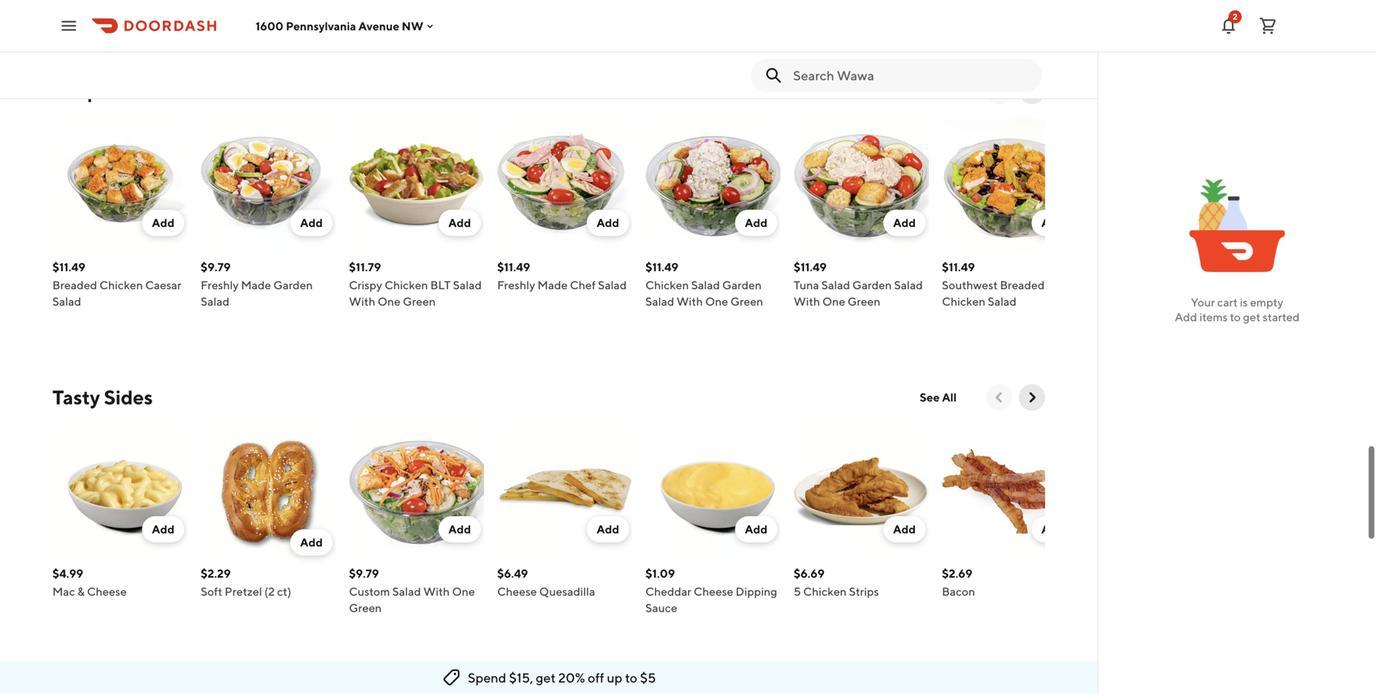 Task type: vqa. For each thing, say whether or not it's contained in the screenshot.
$11.49 Tuna Salad Garden Salad With One Green
yes



Task type: locate. For each thing, give the bounding box(es) containing it.
next button of carousel image
[[1024, 83, 1041, 99], [1024, 389, 1041, 406]]

southwest
[[942, 278, 998, 292]]

& right soups
[[112, 79, 125, 102]]

see all link for tasty sides
[[910, 384, 967, 411]]

1 previous button of carousel image from the top
[[991, 83, 1008, 99]]

$6.49 cheese quesadilla
[[497, 567, 595, 598]]

cheese down the $6.49
[[497, 585, 537, 598]]

cheese
[[87, 585, 127, 598], [497, 585, 537, 598], [694, 585, 734, 598]]

salad inside $9.79 freshly made garden salad
[[201, 295, 230, 308]]

1 made from the left
[[241, 278, 271, 292]]

2 made from the left
[[538, 278, 568, 292]]

$11.49 for $11.49 chicken salad garden salad with one green
[[646, 260, 679, 274]]

garden inside $9.79 freshly made garden salad
[[273, 278, 313, 292]]

$11.49 inside $11.49 freshly made chef salad
[[497, 260, 530, 274]]

0 horizontal spatial garden
[[273, 278, 313, 292]]

chicken inside $11.79 crispy chicken blt salad with one green
[[385, 278, 428, 292]]

add inside your cart is empty add items to get started
[[1175, 310, 1198, 324]]

freshly inside $11.49 freshly made chef salad
[[497, 278, 535, 292]]

$9.79 for $9.79 custom salad with one green
[[349, 567, 379, 580]]

add for $9.79 freshly made garden salad
[[300, 216, 323, 229]]

1 vertical spatial previous button of carousel image
[[991, 389, 1008, 406]]

see for tasty sides
[[920, 390, 940, 404]]

see all link for soups & salads
[[910, 78, 967, 104]]

breaded
[[52, 278, 97, 292], [1000, 278, 1045, 292]]

to inside your cart is empty add items to get started
[[1230, 310, 1241, 324]]

green
[[403, 295, 436, 308], [731, 295, 764, 308], [848, 295, 881, 308], [349, 601, 382, 615]]

tasty sides
[[52, 386, 153, 409]]

2 previous button of carousel image from the top
[[991, 389, 1008, 406]]

1 next button of carousel image from the top
[[1024, 83, 1041, 99]]

custom
[[349, 585, 390, 598]]

caesar
[[145, 278, 181, 292]]

salad
[[453, 278, 482, 292], [598, 278, 627, 292], [691, 278, 720, 292], [822, 278, 850, 292], [894, 278, 923, 292], [52, 295, 81, 308], [201, 295, 230, 308], [646, 295, 674, 308], [988, 295, 1017, 308], [392, 585, 421, 598]]

crispy
[[349, 278, 382, 292]]

with
[[349, 295, 375, 308], [677, 295, 703, 308], [794, 295, 820, 308], [424, 585, 450, 598]]

tuna
[[794, 278, 819, 292]]

chicken for $6.69
[[804, 585, 847, 598]]

0 horizontal spatial cheese
[[87, 585, 127, 598]]

5 $11.49 from the left
[[942, 260, 975, 274]]

made
[[241, 278, 271, 292], [538, 278, 568, 292]]

garden right tuna
[[853, 278, 892, 292]]

0 vertical spatial all
[[942, 84, 957, 98]]

green inside $11.79 crispy chicken blt salad with one green
[[403, 295, 436, 308]]

2 freshly from the left
[[497, 278, 535, 292]]

3 garden from the left
[[853, 278, 892, 292]]

1 see from the top
[[920, 84, 940, 98]]

garden inside $11.49 tuna salad garden salad with one green
[[853, 278, 892, 292]]

1 vertical spatial see all link
[[910, 384, 967, 411]]

$9.79
[[201, 260, 231, 274], [349, 567, 379, 580]]

1 freshly from the left
[[201, 278, 239, 292]]

$2.29 soft pretzel (2 ct)
[[201, 567, 291, 598]]

freshly inside $9.79 freshly made garden salad
[[201, 278, 239, 292]]

bacon
[[942, 585, 975, 598]]

custom salad with one green image
[[349, 424, 484, 559]]

cheese right mac
[[87, 585, 127, 598]]

1600 pennsylvania avenue nw
[[256, 19, 423, 33]]

$2.69 bacon
[[942, 567, 975, 598]]

2 garden from the left
[[723, 278, 762, 292]]

is
[[1240, 295, 1248, 309]]

1 horizontal spatial made
[[538, 278, 568, 292]]

one
[[378, 295, 401, 308], [705, 295, 728, 308], [823, 295, 846, 308], [452, 585, 475, 598]]

see
[[920, 84, 940, 98], [920, 390, 940, 404]]

1 vertical spatial &
[[77, 585, 85, 598]]

1 see all from the top
[[920, 84, 957, 98]]

4 $11.49 from the left
[[794, 260, 827, 274]]

0 vertical spatial see
[[920, 84, 940, 98]]

add button
[[142, 210, 184, 236], [142, 210, 184, 236], [290, 210, 333, 236], [290, 210, 333, 236], [439, 210, 481, 236], [439, 210, 481, 236], [587, 210, 629, 236], [587, 210, 629, 236], [735, 210, 778, 236], [735, 210, 778, 236], [884, 210, 926, 236], [884, 210, 926, 236], [1032, 210, 1074, 236], [1032, 210, 1074, 236], [142, 516, 184, 542], [142, 516, 184, 542], [439, 516, 481, 542], [439, 516, 481, 542], [587, 516, 629, 542], [587, 516, 629, 542], [735, 516, 778, 542], [735, 516, 778, 542], [884, 516, 926, 542], [884, 516, 926, 542], [1032, 516, 1074, 542], [1032, 516, 1074, 542], [290, 529, 333, 556], [290, 529, 333, 556]]

all
[[942, 84, 957, 98], [942, 390, 957, 404]]

dipping
[[736, 585, 778, 598]]

1 vertical spatial see
[[920, 390, 940, 404]]

to down cart at right
[[1230, 310, 1241, 324]]

green inside $11.49 tuna salad garden salad with one green
[[848, 295, 881, 308]]

salad inside $11.49 freshly made chef salad
[[598, 278, 627, 292]]

$15,
[[509, 670, 533, 685]]

southwest breaded chicken salad image
[[942, 117, 1078, 252]]

freshly left chef
[[497, 278, 535, 292]]

chicken inside $6.69 5 chicken strips
[[804, 585, 847, 598]]

previous button of carousel image
[[991, 83, 1008, 99], [991, 389, 1008, 406]]

0 horizontal spatial $9.79
[[201, 260, 231, 274]]

freshly
[[201, 278, 239, 292], [497, 278, 535, 292]]

garden for tuna salad garden salad with one green
[[853, 278, 892, 292]]

2 see from the top
[[920, 390, 940, 404]]

1 cheese from the left
[[87, 585, 127, 598]]

one inside $11.49 chicken salad garden salad with one green
[[705, 295, 728, 308]]

salad for chicken salad garden salad with one green
[[646, 295, 674, 308]]

salad for tuna salad garden salad with one green
[[894, 278, 923, 292]]

1 vertical spatial next button of carousel image
[[1024, 389, 1041, 406]]

see all for soups & salads
[[920, 84, 957, 98]]

with inside $11.49 chicken salad garden salad with one green
[[677, 295, 703, 308]]

add for $6.49 cheese quesadilla
[[597, 522, 619, 536]]

get right $15,
[[536, 670, 556, 685]]

2 horizontal spatial cheese
[[694, 585, 734, 598]]

one inside $11.49 tuna salad garden salad with one green
[[823, 295, 846, 308]]

get down is
[[1244, 310, 1261, 324]]

1 horizontal spatial cheese
[[497, 585, 537, 598]]

chef
[[570, 278, 596, 292]]

1 vertical spatial see all
[[920, 390, 957, 404]]

items
[[1200, 310, 1228, 324]]

chicken
[[99, 278, 143, 292], [385, 278, 428, 292], [646, 278, 689, 292], [942, 295, 986, 308], [804, 585, 847, 598]]

garden left crispy at the top left
[[273, 278, 313, 292]]

$11.49 inside $11.49 chicken salad garden salad with one green
[[646, 260, 679, 274]]

$11.49 for $11.49 breaded chicken caesar salad
[[52, 260, 85, 274]]

salads
[[129, 79, 187, 102]]

$4.99 mac & cheese
[[52, 567, 127, 598]]

with inside $11.79 crispy chicken blt salad with one green
[[349, 295, 375, 308]]

add
[[152, 216, 175, 229], [300, 216, 323, 229], [449, 216, 471, 229], [597, 216, 619, 229], [745, 216, 768, 229], [893, 216, 916, 229], [1042, 216, 1064, 229], [1175, 310, 1198, 324], [152, 522, 175, 536], [449, 522, 471, 536], [597, 522, 619, 536], [745, 522, 768, 536], [893, 522, 916, 536], [1042, 522, 1064, 536], [300, 535, 323, 549]]

to right up
[[625, 670, 638, 685]]

started
[[1263, 310, 1300, 324]]

1 horizontal spatial garden
[[723, 278, 762, 292]]

0 horizontal spatial freshly
[[201, 278, 239, 292]]

with inside $11.49 tuna salad garden salad with one green
[[794, 295, 820, 308]]

$11.49 inside $11.49 breaded chicken caesar salad
[[52, 260, 85, 274]]

cheddar cheese dipping sauce image
[[646, 424, 781, 559]]

garden for chicken salad garden salad with one green
[[723, 278, 762, 292]]

0 vertical spatial previous button of carousel image
[[991, 83, 1008, 99]]

$6.69
[[794, 567, 825, 580]]

chicken inside $11.49 southwest breaded chicken salad
[[942, 295, 986, 308]]

2 $11.49 from the left
[[497, 260, 530, 274]]

add for $2.69 bacon
[[1042, 522, 1064, 536]]

green inside $11.49 chicken salad garden salad with one green
[[731, 295, 764, 308]]

$11.49 tuna salad garden salad with one green
[[794, 260, 923, 308]]

1 $11.49 from the left
[[52, 260, 85, 274]]

$11.49
[[52, 260, 85, 274], [497, 260, 530, 274], [646, 260, 679, 274], [794, 260, 827, 274], [942, 260, 975, 274]]

$5
[[640, 670, 656, 685]]

to for up
[[625, 670, 638, 685]]

$11.79 crispy chicken blt salad with one green
[[349, 260, 482, 308]]

salad inside $11.79 crispy chicken blt salad with one green
[[453, 278, 482, 292]]

2 all from the top
[[942, 390, 957, 404]]

1600
[[256, 19, 284, 33]]

&
[[112, 79, 125, 102], [77, 585, 85, 598]]

$11.49 inside $11.49 tuna salad garden salad with one green
[[794, 260, 827, 274]]

garden
[[273, 278, 313, 292], [723, 278, 762, 292], [853, 278, 892, 292]]

1 horizontal spatial freshly
[[497, 278, 535, 292]]

add for $11.49 chicken salad garden salad with one green
[[745, 216, 768, 229]]

1 vertical spatial to
[[625, 670, 638, 685]]

1 breaded from the left
[[52, 278, 97, 292]]

2 next button of carousel image from the top
[[1024, 389, 1041, 406]]

$9.79 inside $9.79 freshly made garden salad
[[201, 260, 231, 274]]

$6.49
[[497, 567, 528, 580]]

0 horizontal spatial to
[[625, 670, 638, 685]]

0 vertical spatial to
[[1230, 310, 1241, 324]]

2 see all link from the top
[[910, 384, 967, 411]]

previous button of carousel image for tasty sides
[[991, 389, 1008, 406]]

breaded inside $11.49 southwest breaded chicken salad
[[1000, 278, 1045, 292]]

$11.49 for $11.49 southwest breaded chicken salad
[[942, 260, 975, 274]]

sauce
[[646, 601, 678, 615]]

freshly right caesar
[[201, 278, 239, 292]]

2 see all from the top
[[920, 390, 957, 404]]

0 vertical spatial &
[[112, 79, 125, 102]]

breaded chicken caesar salad image
[[52, 117, 188, 252]]

see all
[[920, 84, 957, 98], [920, 390, 957, 404]]

2 breaded from the left
[[1000, 278, 1045, 292]]

cheese inside $4.99 mac & cheese
[[87, 585, 127, 598]]

$11.49 for $11.49 freshly made chef salad
[[497, 260, 530, 274]]

$1.09 cheddar cheese dipping sauce
[[646, 567, 778, 615]]

salad for southwest breaded chicken salad
[[988, 295, 1017, 308]]

$11.49 for $11.49 tuna salad garden salad with one green
[[794, 260, 827, 274]]

salad inside $11.49 breaded chicken caesar salad
[[52, 295, 81, 308]]

chicken inside $11.49 breaded chicken caesar salad
[[99, 278, 143, 292]]

to
[[1230, 310, 1241, 324], [625, 670, 638, 685]]

$11.49 inside $11.49 southwest breaded chicken salad
[[942, 260, 975, 274]]

1 horizontal spatial $9.79
[[349, 567, 379, 580]]

salad for freshly made garden salad
[[201, 295, 230, 308]]

see all for tasty sides
[[920, 390, 957, 404]]

& right mac
[[77, 585, 85, 598]]

blt
[[430, 278, 451, 292]]

0 horizontal spatial breaded
[[52, 278, 97, 292]]

freshly for $9.79
[[201, 278, 239, 292]]

0 vertical spatial see all link
[[910, 78, 967, 104]]

2 cheese from the left
[[497, 585, 537, 598]]

add for $11.49 tuna salad garden salad with one green
[[893, 216, 916, 229]]

1 vertical spatial all
[[942, 390, 957, 404]]

cheese left dipping at the right bottom of the page
[[694, 585, 734, 598]]

all for soups & salads
[[942, 84, 957, 98]]

spend $15, get 20% off up to $5
[[468, 670, 656, 685]]

1 garden from the left
[[273, 278, 313, 292]]

$11.79
[[349, 260, 381, 274]]

$9.79 custom salad with one green
[[349, 567, 475, 615]]

0 vertical spatial $9.79
[[201, 260, 231, 274]]

3 cheese from the left
[[694, 585, 734, 598]]

1 vertical spatial get
[[536, 670, 556, 685]]

0 vertical spatial get
[[1244, 310, 1261, 324]]

one inside $11.79 crispy chicken blt salad with one green
[[378, 295, 401, 308]]

2 horizontal spatial garden
[[853, 278, 892, 292]]

made inside $11.49 freshly made chef salad
[[538, 278, 568, 292]]

1 horizontal spatial breaded
[[1000, 278, 1045, 292]]

1 horizontal spatial &
[[112, 79, 125, 102]]

1 vertical spatial $9.79
[[349, 567, 379, 580]]

with for crispy
[[349, 295, 375, 308]]

0 vertical spatial next button of carousel image
[[1024, 83, 1041, 99]]

tuna salad garden salad with one green image
[[794, 117, 929, 252]]

0 horizontal spatial made
[[241, 278, 271, 292]]

1 horizontal spatial get
[[1244, 310, 1261, 324]]

made inside $9.79 freshly made garden salad
[[241, 278, 271, 292]]

green for crispy
[[403, 295, 436, 308]]

1 all from the top
[[942, 84, 957, 98]]

0 horizontal spatial &
[[77, 585, 85, 598]]

soft
[[201, 585, 222, 598]]

cart
[[1218, 295, 1238, 309]]

garden inside $11.49 chicken salad garden salad with one green
[[723, 278, 762, 292]]

1 see all link from the top
[[910, 78, 967, 104]]

get
[[1244, 310, 1261, 324], [536, 670, 556, 685]]

salad inside $11.49 southwest breaded chicken salad
[[988, 295, 1017, 308]]

1 horizontal spatial to
[[1230, 310, 1241, 324]]

freshly made chef salad image
[[497, 117, 633, 252]]

see for soups & salads
[[920, 84, 940, 98]]

soups & salads
[[52, 79, 187, 102]]

garden left tuna
[[723, 278, 762, 292]]

2
[[1233, 12, 1238, 21]]

3 $11.49 from the left
[[646, 260, 679, 274]]

$9.79 inside $9.79 custom salad with one green
[[349, 567, 379, 580]]

see all link
[[910, 78, 967, 104], [910, 384, 967, 411]]

0 vertical spatial see all
[[920, 84, 957, 98]]



Task type: describe. For each thing, give the bounding box(es) containing it.
your cart is empty add items to get started
[[1175, 295, 1300, 324]]

mac
[[52, 585, 75, 598]]

up
[[607, 670, 623, 685]]

tasty sides link
[[52, 384, 153, 411]]

add for $4.99 mac & cheese
[[152, 522, 175, 536]]

pennsylvania
[[286, 19, 356, 33]]

soups & salads link
[[52, 78, 187, 104]]

green for tuna
[[848, 295, 881, 308]]

cheese inside $6.49 cheese quesadilla
[[497, 585, 537, 598]]

$9.79 freshly made garden salad
[[201, 260, 313, 308]]

chicken for $11.49
[[99, 278, 143, 292]]

garden for freshly made garden salad
[[273, 278, 313, 292]]

strips
[[849, 585, 879, 598]]

bacon image
[[942, 424, 1078, 559]]

green inside $9.79 custom salad with one green
[[349, 601, 382, 615]]

off
[[588, 670, 604, 685]]

0 horizontal spatial get
[[536, 670, 556, 685]]

$2.69
[[942, 567, 973, 580]]

next button of carousel image for soups & salads
[[1024, 83, 1041, 99]]

$11.49 chicken salad garden salad with one green
[[646, 260, 764, 308]]

add for $11.49 breaded chicken caesar salad
[[152, 216, 175, 229]]

add for $2.29 soft pretzel (2 ct)
[[300, 535, 323, 549]]

salad for freshly made chef salad
[[598, 278, 627, 292]]

$2.29
[[201, 567, 231, 580]]

Search Wawa search field
[[794, 66, 1029, 84]]

freshly for $11.49
[[497, 278, 535, 292]]

open menu image
[[59, 16, 79, 36]]

with for tuna
[[794, 295, 820, 308]]

empty
[[1251, 295, 1284, 309]]

$6.69 5 chicken strips
[[794, 567, 879, 598]]

cheese inside the $1.09 cheddar cheese dipping sauce
[[694, 585, 734, 598]]

$11.49 breaded chicken caesar salad
[[52, 260, 181, 308]]

made for chef
[[538, 278, 568, 292]]

add for $11.49 freshly made chef salad
[[597, 216, 619, 229]]

& inside $4.99 mac & cheese
[[77, 585, 85, 598]]

1600 pennsylvania avenue nw button
[[256, 19, 437, 33]]

all for tasty sides
[[942, 390, 957, 404]]

add for $11.79 crispy chicken blt salad with one green
[[449, 216, 471, 229]]

one for tuna
[[823, 295, 846, 308]]

soups
[[52, 79, 108, 102]]

to for items
[[1230, 310, 1241, 324]]

salad for crispy chicken blt salad with one green
[[453, 278, 482, 292]]

get inside your cart is empty add items to get started
[[1244, 310, 1261, 324]]

breaded inside $11.49 breaded chicken caesar salad
[[52, 278, 97, 292]]

20%
[[559, 670, 585, 685]]

chicken inside $11.49 chicken salad garden salad with one green
[[646, 278, 689, 292]]

$1.09
[[646, 567, 675, 580]]

add for $11.49 southwest breaded chicken salad
[[1042, 216, 1064, 229]]

add for $1.09 cheddar cheese dipping sauce
[[745, 522, 768, 536]]

$11.49 freshly made chef salad
[[497, 260, 627, 292]]

5 chicken strips image
[[794, 424, 929, 559]]

add for $6.69 5 chicken strips
[[893, 522, 916, 536]]

salad for breaded chicken caesar salad
[[52, 295, 81, 308]]

ct)
[[277, 585, 291, 598]]

one for chicken
[[705, 295, 728, 308]]

cheddar
[[646, 585, 692, 598]]

tasty
[[52, 386, 100, 409]]

salad inside $9.79 custom salad with one green
[[392, 585, 421, 598]]

with inside $9.79 custom salad with one green
[[424, 585, 450, 598]]

add for $9.79 custom salad with one green
[[449, 522, 471, 536]]

(2
[[264, 585, 275, 598]]

0 items, open order cart image
[[1259, 16, 1278, 36]]

made for garden
[[241, 278, 271, 292]]

notification bell image
[[1219, 16, 1239, 36]]

avenue
[[359, 19, 400, 33]]

one for crispy
[[378, 295, 401, 308]]

next button of carousel image for tasty sides
[[1024, 389, 1041, 406]]

spend
[[468, 670, 507, 685]]

with for chicken
[[677, 295, 703, 308]]

previous button of carousel image for soups & salads
[[991, 83, 1008, 99]]

freshly made garden salad image
[[201, 117, 336, 252]]

chicken for $11.79
[[385, 278, 428, 292]]

nw
[[402, 19, 423, 33]]

one inside $9.79 custom salad with one green
[[452, 585, 475, 598]]

$9.79 for $9.79 freshly made garden salad
[[201, 260, 231, 274]]

green for chicken
[[731, 295, 764, 308]]

pretzel
[[225, 585, 262, 598]]

$4.99
[[52, 567, 83, 580]]

soft pretzel (2 ct) image
[[201, 424, 336, 559]]

$11.49 southwest breaded chicken salad
[[942, 260, 1045, 308]]

mac & cheese image
[[52, 424, 188, 559]]

crispy chicken blt salad with one green image
[[349, 117, 484, 252]]

chicken salad garden salad with one green image
[[646, 117, 781, 252]]

cheese quesadilla image
[[497, 424, 633, 559]]

sides
[[104, 386, 153, 409]]

quesadilla
[[539, 585, 595, 598]]

5
[[794, 585, 801, 598]]

your
[[1191, 295, 1215, 309]]



